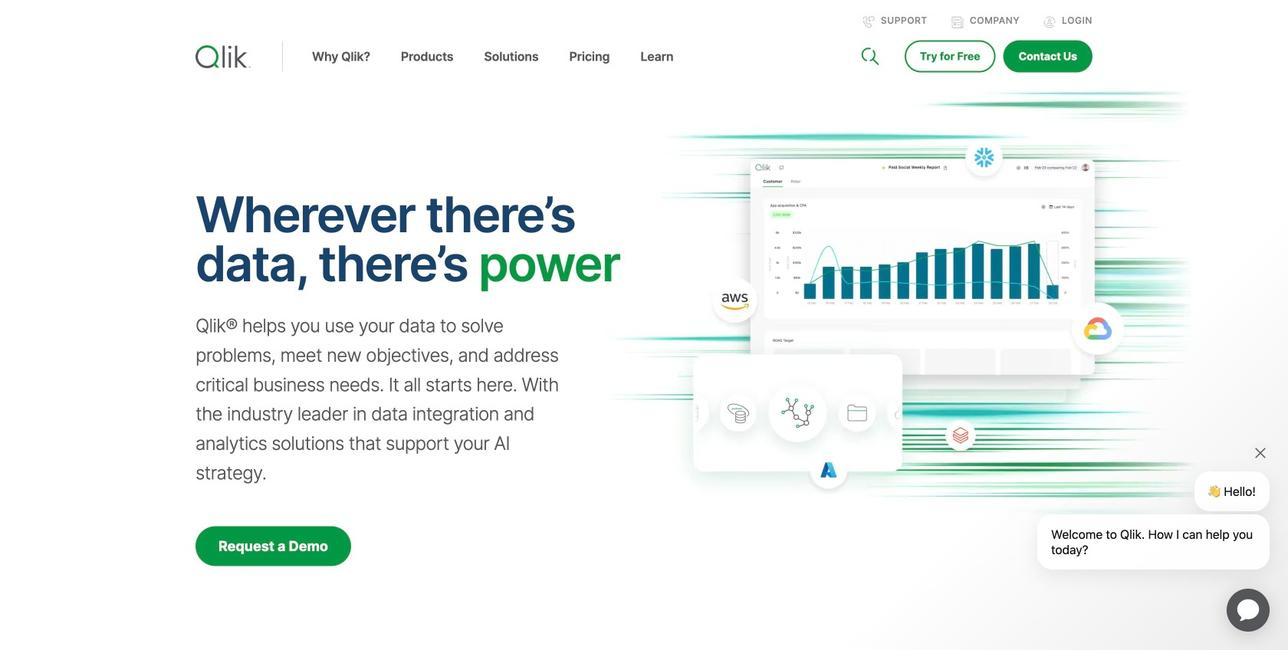 Task type: describe. For each thing, give the bounding box(es) containing it.
login image
[[1044, 16, 1056, 28]]

qlik image
[[196, 45, 251, 68]]

support image
[[862, 16, 875, 28]]

company image
[[951, 16, 964, 28]]



Task type: vqa. For each thing, say whether or not it's contained in the screenshot.
COMPANY icon
yes



Task type: locate. For each thing, give the bounding box(es) containing it.
application
[[1208, 570, 1288, 650]]



